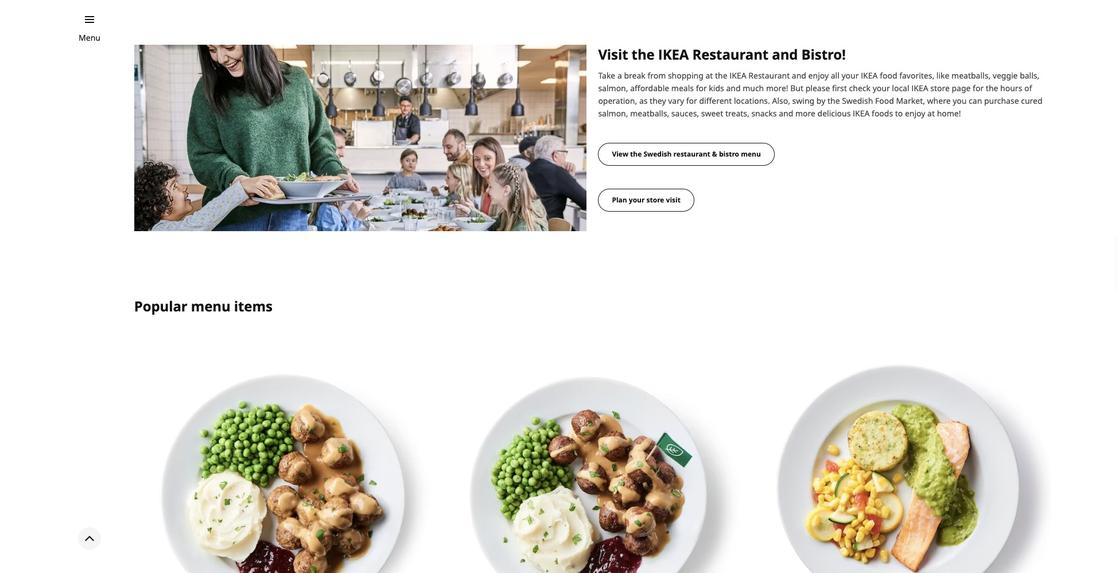 Task type: describe. For each thing, give the bounding box(es) containing it.
where
[[927, 95, 951, 106]]

treats,
[[725, 108, 749, 119]]

they
[[650, 95, 666, 106]]

a plate of plant balls, served with mashed potatoes and lingonberry jam image
[[444, 345, 741, 573]]

ikea down favorites,
[[912, 83, 928, 93]]

home!
[[937, 108, 961, 119]]

0 vertical spatial meatballs,
[[952, 70, 991, 81]]

1 vertical spatial meatballs,
[[630, 108, 669, 119]]

much
[[743, 83, 764, 93]]

and right kids
[[726, 83, 741, 93]]

view the swedish restaurant & bistro menu button
[[598, 143, 775, 166]]

2 salmon, from the top
[[598, 108, 628, 119]]

locations.
[[734, 95, 770, 106]]

for up can
[[973, 83, 984, 93]]

the up purchase
[[986, 83, 998, 93]]

and down "also,"
[[779, 108, 793, 119]]

favorites,
[[899, 70, 934, 81]]

a
[[617, 70, 622, 81]]

more
[[795, 108, 815, 119]]

kids
[[709, 83, 724, 93]]

bistro!
[[802, 45, 846, 64]]

restaurant inside take a break from shopping at the ikea restaurant and enjoy all your ikea food favorites, like meatballs, veggie balls, salmon, affordable meals for kids and much more! but please first check your local ikea store page for the hours of operation, as they vary for different locations. also, swing by the swedish food market, where you can purchase cured salmon, meatballs, sauces, sweet treats, snacks and more delicious ikea foods to enjoy at home!
[[749, 70, 790, 81]]

menu button
[[79, 32, 100, 44]]

by
[[817, 95, 825, 106]]

all
[[831, 70, 840, 81]]

operation,
[[598, 95, 637, 106]]

sweet
[[701, 108, 723, 119]]

ikea up check
[[861, 70, 878, 81]]

menu
[[79, 32, 100, 43]]

also,
[[772, 95, 790, 106]]

visit
[[598, 45, 628, 64]]

a woman in a green sweater holding a tray of food with people image
[[134, 45, 587, 231]]

take a break from shopping at the ikea restaurant and enjoy all your ikea food favorites, like meatballs, veggie balls, salmon, affordable meals for kids and much more! but please first check your local ikea store page for the hours of operation, as they vary for different locations. also, swing by the swedish food market, where you can purchase cured salmon, meatballs, sauces, sweet treats, snacks and more delicious ikea foods to enjoy at home!
[[598, 70, 1043, 119]]

1 horizontal spatial at
[[928, 108, 935, 119]]

the up kids
[[715, 70, 728, 81]]

store inside take a break from shopping at the ikea restaurant and enjoy all your ikea food favorites, like meatballs, veggie balls, salmon, affordable meals for kids and much more! but please first check your local ikea store page for the hours of operation, as they vary for different locations. also, swing by the swedish food market, where you can purchase cured salmon, meatballs, sauces, sweet treats, snacks and more delicious ikea foods to enjoy at home!
[[930, 83, 950, 93]]

of
[[1024, 83, 1032, 93]]

like
[[937, 70, 950, 81]]

your inside button
[[629, 195, 645, 205]]

page
[[952, 83, 971, 93]]

view
[[612, 149, 628, 159]]

swedish inside button
[[644, 149, 672, 159]]

meals
[[671, 83, 694, 93]]

swedish inside take a break from shopping at the ikea restaurant and enjoy all your ikea food favorites, like meatballs, veggie balls, salmon, affordable meals for kids and much more! but please first check your local ikea store page for the hours of operation, as they vary for different locations. also, swing by the swedish food market, where you can purchase cured salmon, meatballs, sauces, sweet treats, snacks and more delicious ikea foods to enjoy at home!
[[842, 95, 873, 106]]

plan your store visit
[[612, 195, 681, 205]]

and up more!
[[772, 45, 798, 64]]

the up break
[[632, 45, 655, 64]]

balls,
[[1020, 70, 1040, 81]]

vary
[[668, 95, 684, 106]]

different
[[699, 95, 732, 106]]

ikea left foods at the right top of page
[[853, 108, 870, 119]]

1 horizontal spatial enjoy
[[905, 108, 925, 119]]

store inside plan your store visit button
[[647, 195, 664, 205]]

menu inside button
[[741, 149, 761, 159]]

food
[[875, 95, 894, 106]]

to
[[895, 108, 903, 119]]

1 salmon, from the top
[[598, 83, 628, 93]]

popular menu items
[[134, 297, 272, 316]]

the inside button
[[630, 149, 642, 159]]

market,
[[896, 95, 925, 106]]



Task type: vqa. For each thing, say whether or not it's contained in the screenshot.
1/2x13 on the right of the page
no



Task type: locate. For each thing, give the bounding box(es) containing it.
affordable
[[630, 83, 669, 93]]

1 vertical spatial swedish
[[644, 149, 672, 159]]

0 vertical spatial at
[[706, 70, 713, 81]]

1 horizontal spatial meatballs,
[[952, 70, 991, 81]]

1 vertical spatial store
[[647, 195, 664, 205]]

enjoy
[[808, 70, 829, 81], [905, 108, 925, 119]]

food
[[880, 70, 897, 81]]

your right plan
[[629, 195, 645, 205]]

0 horizontal spatial your
[[629, 195, 645, 205]]

meatballs, up the page
[[952, 70, 991, 81]]

at
[[706, 70, 713, 81], [928, 108, 935, 119]]

store left visit
[[647, 195, 664, 205]]

0 horizontal spatial meatballs,
[[630, 108, 669, 119]]

take
[[598, 70, 615, 81]]

meatballs,
[[952, 70, 991, 81], [630, 108, 669, 119]]

for up the sauces,
[[686, 95, 697, 106]]

store up where
[[930, 83, 950, 93]]

0 vertical spatial store
[[930, 83, 950, 93]]

snacks
[[751, 108, 777, 119]]

swedish left restaurant
[[644, 149, 672, 159]]

as
[[639, 95, 648, 106]]

the right view
[[630, 149, 642, 159]]

0 horizontal spatial enjoy
[[808, 70, 829, 81]]

2 horizontal spatial your
[[873, 83, 890, 93]]

salmon, down operation,
[[598, 108, 628, 119]]

can
[[969, 95, 982, 106]]

your right all on the top right of the page
[[842, 70, 859, 81]]

restaurant up kids
[[692, 45, 769, 64]]

0 horizontal spatial menu
[[191, 297, 231, 316]]

at down where
[[928, 108, 935, 119]]

&
[[712, 149, 717, 159]]

visit the ikea restaurant and bistro!
[[598, 45, 846, 64]]

the up delicious
[[828, 95, 840, 106]]

0 vertical spatial your
[[842, 70, 859, 81]]

restaurant up more!
[[749, 70, 790, 81]]

1 vertical spatial restaurant
[[749, 70, 790, 81]]

shopping
[[668, 70, 704, 81]]

bistro
[[719, 149, 739, 159]]

1 horizontal spatial store
[[930, 83, 950, 93]]

ikea up much
[[730, 70, 746, 81]]

swedish
[[842, 95, 873, 106], [644, 149, 672, 159]]

restaurant
[[692, 45, 769, 64], [749, 70, 790, 81]]

but
[[790, 83, 804, 93]]

first
[[832, 83, 847, 93]]

you
[[953, 95, 967, 106]]

enjoy up please
[[808, 70, 829, 81]]

visit
[[666, 195, 681, 205]]

please
[[806, 83, 830, 93]]

store
[[930, 83, 950, 93], [647, 195, 664, 205]]

swedish down check
[[842, 95, 873, 106]]

swing
[[792, 95, 814, 106]]

menu right the bistro
[[741, 149, 761, 159]]

your
[[842, 70, 859, 81], [873, 83, 890, 93], [629, 195, 645, 205]]

sauces,
[[671, 108, 699, 119]]

0 horizontal spatial at
[[706, 70, 713, 81]]

0 vertical spatial swedish
[[842, 95, 873, 106]]

0 vertical spatial salmon,
[[598, 83, 628, 93]]

local
[[892, 83, 909, 93]]

popular
[[134, 297, 187, 316]]

1 horizontal spatial swedish
[[842, 95, 873, 106]]

menu left items
[[191, 297, 231, 316]]

plan your store visit button
[[598, 189, 694, 212]]

your up the food
[[873, 83, 890, 93]]

restaurant
[[674, 149, 710, 159]]

enjoy down the market,
[[905, 108, 925, 119]]

1 vertical spatial salmon,
[[598, 108, 628, 119]]

salmon,
[[598, 83, 628, 93], [598, 108, 628, 119]]

hours
[[1000, 83, 1022, 93]]

cured
[[1021, 95, 1043, 106]]

0 vertical spatial restaurant
[[692, 45, 769, 64]]

1 vertical spatial your
[[873, 83, 890, 93]]

1 vertical spatial menu
[[191, 297, 231, 316]]

more!
[[766, 83, 788, 93]]

1 horizontal spatial menu
[[741, 149, 761, 159]]

delicious
[[818, 108, 851, 119]]

for left kids
[[696, 83, 707, 93]]

ikea
[[658, 45, 689, 64], [730, 70, 746, 81], [861, 70, 878, 81], [912, 83, 928, 93], [853, 108, 870, 119]]

plan
[[612, 195, 627, 205]]

0 horizontal spatial store
[[647, 195, 664, 205]]

at up kids
[[706, 70, 713, 81]]

2 vertical spatial your
[[629, 195, 645, 205]]

veggie
[[993, 70, 1018, 81]]

salmon, up operation,
[[598, 83, 628, 93]]

break
[[624, 70, 646, 81]]

foods
[[872, 108, 893, 119]]

0 horizontal spatial swedish
[[644, 149, 672, 159]]

a plate of sustainably-sourced salmon filet with pea pesto served with a vegetable medallion and corn medley image
[[753, 345, 1051, 573]]

0 vertical spatial menu
[[741, 149, 761, 159]]

view the swedish restaurant & bistro menu
[[612, 149, 761, 159]]

from
[[648, 70, 666, 81]]

1 vertical spatial enjoy
[[905, 108, 925, 119]]

1 horizontal spatial your
[[842, 70, 859, 81]]

and up but
[[792, 70, 806, 81]]

menu
[[741, 149, 761, 159], [191, 297, 231, 316]]

0 vertical spatial enjoy
[[808, 70, 829, 81]]

meatballs, down as on the top of the page
[[630, 108, 669, 119]]

ikea up shopping
[[658, 45, 689, 64]]

a plate of swedish meatballs served with mashed potatoes and lingonberry jam image
[[134, 345, 432, 573]]

items
[[234, 297, 272, 316]]

and
[[772, 45, 798, 64], [792, 70, 806, 81], [726, 83, 741, 93], [779, 108, 793, 119]]

check
[[849, 83, 871, 93]]

1 vertical spatial at
[[928, 108, 935, 119]]

the
[[632, 45, 655, 64], [715, 70, 728, 81], [986, 83, 998, 93], [828, 95, 840, 106], [630, 149, 642, 159]]

purchase
[[984, 95, 1019, 106]]

for
[[696, 83, 707, 93], [973, 83, 984, 93], [686, 95, 697, 106]]



